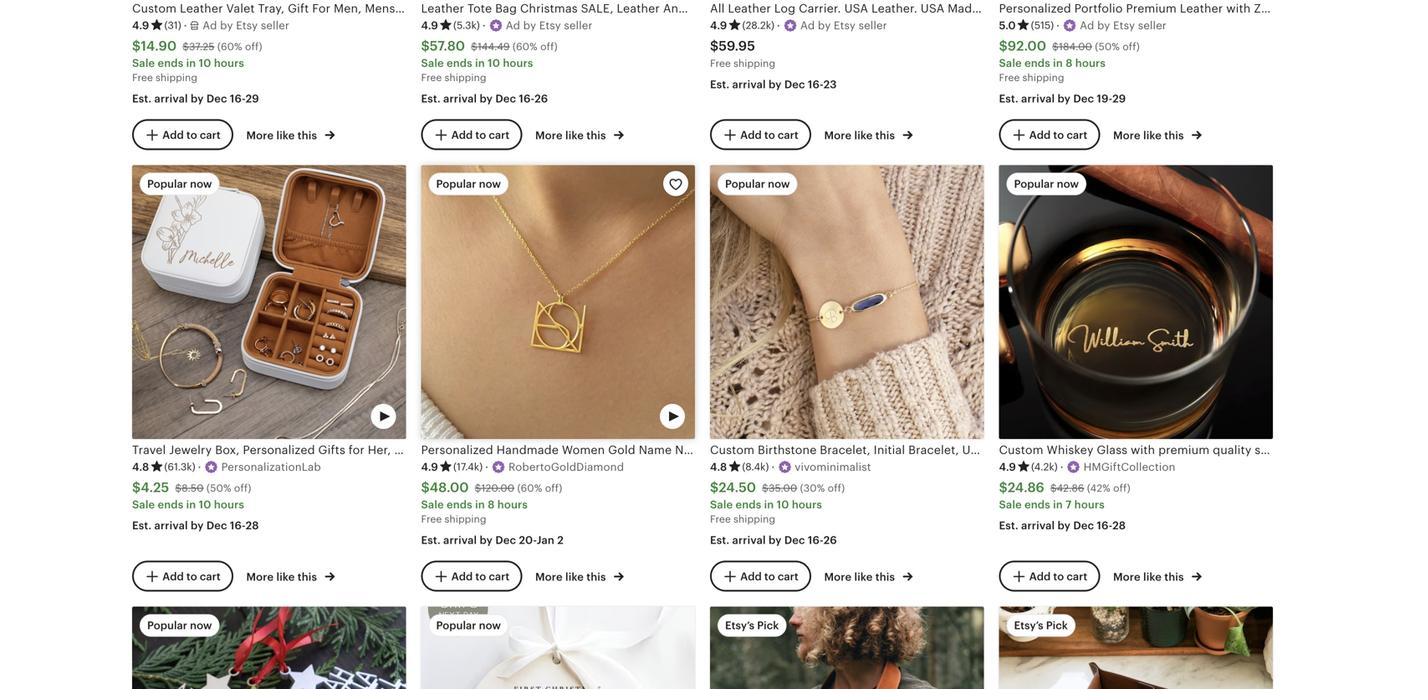 Task type: locate. For each thing, give the bounding box(es) containing it.
1 horizontal spatial 8
[[1066, 57, 1073, 69]]

arrival inside $ 4.25 $ 8.50 (50% off) sale ends in 10 hours est. arrival by dec 16-28
[[154, 519, 188, 532]]

sale inside $ 57.80 $ 144.49 (60% off) sale ends in 10 hours free shipping
[[421, 57, 444, 69]]

by for 14.90
[[191, 93, 204, 105]]

26
[[535, 93, 548, 105], [824, 534, 837, 547]]

arrival
[[732, 78, 766, 91], [154, 93, 188, 105], [443, 93, 477, 105], [1021, 93, 1055, 105], [154, 519, 188, 532], [1021, 519, 1055, 532], [443, 534, 477, 547], [732, 534, 766, 547]]

shipping inside $ 48.00 $ 120.00 (60% off) sale ends in 8 hours free shipping
[[445, 513, 486, 525]]

(60% right 144.49
[[513, 41, 538, 52]]

add to cart for add to cart button underneath "est. arrival by dec 16-23"
[[740, 129, 799, 141]]

add to cart down est. arrival by dec 19-29
[[1029, 129, 1088, 141]]

in left 7
[[1053, 498, 1063, 511]]

in for 14.90
[[186, 57, 196, 69]]

$ 24.50 $ 35.00 (30% off) sale ends in 10 hours free shipping
[[710, 480, 845, 525]]

28 inside $ 24.86 $ 42.86 (42% off) sale ends in 7 hours est. arrival by dec 16-28
[[1113, 519, 1126, 532]]

8 inside $ 92.00 $ 184.00 (50% off) sale ends in 8 hours free shipping
[[1066, 57, 1073, 69]]

ends inside $ 24.86 $ 42.86 (42% off) sale ends in 7 hours est. arrival by dec 16-28
[[1025, 498, 1050, 511]]

more like this for add to cart button below $ 4.25 $ 8.50 (50% off) sale ends in 10 hours est. arrival by dec 16-28 in the bottom left of the page
[[246, 571, 320, 583]]

in inside $ 57.80 $ 144.49 (60% off) sale ends in 10 hours free shipping
[[475, 57, 485, 69]]

(4.2k)
[[1031, 461, 1058, 473]]

ends down 57.80
[[447, 57, 472, 69]]

popular
[[147, 178, 187, 190], [436, 178, 476, 190], [725, 178, 765, 190], [1014, 178, 1054, 190], [147, 619, 187, 632], [436, 619, 476, 632]]

in for 24.50
[[764, 498, 774, 511]]

4.9 up 59.95
[[710, 19, 727, 32]]

(50%
[[1095, 41, 1120, 52], [207, 483, 231, 494]]

1 horizontal spatial 26
[[824, 534, 837, 547]]

· for 14.90
[[184, 19, 187, 32]]

cart down $ 24.50 $ 35.00 (30% off) sale ends in 10 hours free shipping
[[778, 570, 799, 583]]

in inside $ 48.00 $ 120.00 (60% off) sale ends in 8 hours free shipping
[[475, 498, 485, 511]]

19-
[[1097, 93, 1113, 105]]

est. arrival by dec 16-26 down $ 57.80 $ 144.49 (60% off) sale ends in 10 hours free shipping at left top
[[421, 93, 548, 105]]

off) inside $ 4.25 $ 8.50 (50% off) sale ends in 10 hours est. arrival by dec 16-28
[[234, 483, 251, 494]]

ends inside $ 4.25 $ 8.50 (50% off) sale ends in 10 hours est. arrival by dec 16-28
[[158, 498, 183, 511]]

10 inside $ 4.25 $ 8.50 (50% off) sale ends in 10 hours est. arrival by dec 16-28
[[199, 498, 211, 511]]

1 horizontal spatial etsy's pick
[[1014, 619, 1068, 632]]

hours for 48.00
[[497, 498, 528, 511]]

add down $ 57.80 $ 144.49 (60% off) sale ends in 10 hours free shipping at left top
[[451, 129, 473, 141]]

hours for 57.80
[[503, 57, 533, 69]]

by for 57.80
[[480, 93, 493, 105]]

est. arrival by dec 16-26 for 24.50
[[710, 534, 837, 547]]

est. arrival by dec 20-jan 2
[[421, 534, 564, 547]]

29 down $ 14.90 $ 37.25 (60% off) sale ends in 10 hours free shipping on the left
[[246, 93, 259, 105]]

more like this for add to cart button underneath $ 24.50 $ 35.00 (30% off) sale ends in 10 hours free shipping
[[824, 571, 898, 583]]

dec inside $ 4.25 $ 8.50 (50% off) sale ends in 10 hours est. arrival by dec 16-28
[[206, 519, 227, 532]]

off) inside $ 48.00 $ 120.00 (60% off) sale ends in 8 hours free shipping
[[545, 483, 562, 494]]

add to cart button down $ 57.80 $ 144.49 (60% off) sale ends in 10 hours free shipping at left top
[[421, 119, 522, 150]]

shipping inside $ 59.95 free shipping
[[734, 58, 775, 69]]

more like this
[[246, 129, 320, 142], [535, 129, 609, 142], [824, 129, 898, 142], [1113, 129, 1187, 142], [246, 571, 320, 583], [535, 571, 609, 583], [824, 571, 898, 583], [1113, 571, 1187, 583]]

this
[[298, 129, 317, 142], [587, 129, 606, 142], [876, 129, 895, 142], [1165, 129, 1184, 142], [298, 571, 317, 583], [587, 571, 606, 583], [876, 571, 895, 583], [1165, 571, 1184, 583]]

add down est. arrival by dec 20-jan 2
[[451, 570, 473, 583]]

shipping for 14.90
[[156, 72, 197, 83]]

off) inside $ 92.00 $ 184.00 (50% off) sale ends in 8 hours free shipping
[[1123, 41, 1140, 52]]

sale for 24.50
[[710, 498, 733, 511]]

(28.2k)
[[742, 20, 775, 31]]

arrival down $ 24.50 $ 35.00 (30% off) sale ends in 10 hours free shipping
[[732, 534, 766, 547]]

0 horizontal spatial etsy's
[[725, 619, 755, 632]]

$ down the "5.0"
[[999, 39, 1008, 54]]

$ down (61.3k)
[[175, 483, 182, 494]]

free inside $ 14.90 $ 37.25 (60% off) sale ends in 10 hours free shipping
[[132, 72, 153, 83]]

4.8 for 24.50
[[710, 461, 727, 473]]

shipping for 57.80
[[445, 72, 486, 83]]

8 down 120.00
[[488, 498, 495, 511]]

off) inside $ 14.90 $ 37.25 (60% off) sale ends in 10 hours free shipping
[[245, 41, 262, 52]]

1 vertical spatial 8
[[488, 498, 495, 511]]

off) inside $ 57.80 $ 144.49 (60% off) sale ends in 10 hours free shipping
[[540, 41, 558, 52]]

29
[[246, 93, 259, 105], [1113, 93, 1126, 105]]

dec
[[784, 78, 805, 91], [206, 93, 227, 105], [495, 93, 516, 105], [1073, 93, 1094, 105], [206, 519, 227, 532], [1073, 519, 1094, 532], [495, 534, 516, 547], [784, 534, 805, 547]]

in
[[186, 57, 196, 69], [475, 57, 485, 69], [1053, 57, 1063, 69], [186, 498, 196, 511], [475, 498, 485, 511], [764, 498, 774, 511], [1053, 498, 1063, 511]]

add for add to cart button underneath $ 24.50 $ 35.00 (30% off) sale ends in 10 hours free shipping
[[740, 570, 762, 583]]

in inside $ 24.86 $ 42.86 (42% off) sale ends in 7 hours est. arrival by dec 16-28
[[1053, 498, 1063, 511]]

16- for 14.90
[[230, 93, 246, 105]]

59.95
[[719, 39, 755, 54]]

8 for 48.00
[[488, 498, 495, 511]]

10
[[199, 57, 211, 69], [488, 57, 500, 69], [199, 498, 211, 511], [777, 498, 789, 511]]

shipping inside $ 92.00 $ 184.00 (50% off) sale ends in 8 hours free shipping
[[1023, 72, 1064, 83]]

cart down $ 57.80 $ 144.49 (60% off) sale ends in 10 hours free shipping at left top
[[489, 129, 510, 141]]

est. for 57.80
[[421, 93, 441, 105]]

off) right "(30%"
[[828, 483, 845, 494]]

10 for 14.90
[[199, 57, 211, 69]]

$ 59.95 free shipping
[[710, 39, 775, 69]]

sale inside $ 24.50 $ 35.00 (30% off) sale ends in 10 hours free shipping
[[710, 498, 733, 511]]

(60% inside $ 57.80 $ 144.49 (60% off) sale ends in 10 hours free shipping
[[513, 41, 538, 52]]

add to cart down $ 57.80 $ 144.49 (60% off) sale ends in 10 hours free shipping at left top
[[451, 129, 510, 141]]

free inside $ 24.50 $ 35.00 (30% off) sale ends in 10 hours free shipping
[[710, 513, 731, 525]]

add to cart button down $ 4.25 $ 8.50 (50% off) sale ends in 10 hours est. arrival by dec 16-28 in the bottom left of the page
[[132, 561, 233, 592]]

arrival down $ 92.00 $ 184.00 (50% off) sale ends in 8 hours free shipping
[[1021, 93, 1055, 105]]

sale
[[132, 57, 155, 69], [421, 57, 444, 69], [999, 57, 1022, 69], [132, 498, 155, 511], [421, 498, 444, 511], [710, 498, 733, 511], [999, 498, 1022, 511]]

sale down 24.86 at right bottom
[[999, 498, 1022, 511]]

1 horizontal spatial pick
[[1046, 619, 1068, 632]]

hours inside $ 92.00 $ 184.00 (50% off) sale ends in 8 hours free shipping
[[1076, 57, 1106, 69]]

4.9 for 48.00
[[421, 461, 438, 473]]

hours for 14.90
[[214, 57, 244, 69]]

to down $ 57.80 $ 144.49 (60% off) sale ends in 10 hours free shipping at left top
[[475, 129, 486, 141]]

$ left 120.00
[[421, 480, 430, 495]]

· right (61.3k)
[[198, 461, 201, 473]]

0 vertical spatial est. arrival by dec 16-26
[[421, 93, 548, 105]]

$ 24.86 $ 42.86 (42% off) sale ends in 7 hours est. arrival by dec 16-28
[[999, 480, 1131, 532]]

off) for 57.80
[[540, 41, 558, 52]]

free inside $ 48.00 $ 120.00 (60% off) sale ends in 8 hours free shipping
[[421, 513, 442, 525]]

by down 8.50
[[191, 519, 204, 532]]

0 vertical spatial (50%
[[1095, 41, 1120, 52]]

2 28 from the left
[[1113, 519, 1126, 532]]

10 inside $ 14.90 $ 37.25 (60% off) sale ends in 10 hours free shipping
[[199, 57, 211, 69]]

ends
[[158, 57, 183, 69], [447, 57, 472, 69], [1025, 57, 1050, 69], [158, 498, 183, 511], [447, 498, 472, 511], [736, 498, 761, 511], [1025, 498, 1050, 511]]

1 4.8 from the left
[[132, 461, 149, 473]]

est. arrival by dec 19-29
[[999, 93, 1126, 105]]

16- for 59.95
[[808, 78, 824, 91]]

16- for 24.50
[[808, 534, 824, 547]]

2 29 from the left
[[1113, 93, 1126, 105]]

0 vertical spatial 26
[[535, 93, 548, 105]]

more
[[246, 129, 274, 142], [535, 129, 563, 142], [824, 129, 852, 142], [1113, 129, 1141, 142], [246, 571, 274, 583], [535, 571, 563, 583], [824, 571, 852, 583], [1113, 571, 1141, 583]]

8 for 92.00
[[1066, 57, 1073, 69]]

product video element for travel jewelry box, personalized gifts for her, christmas gifts for women, engraved jewelry case, birthday gifts, leather jewelry organizer image
[[132, 165, 406, 439]]

0 horizontal spatial est. arrival by dec 16-26
[[421, 93, 548, 105]]

1 horizontal spatial etsy's pick link
[[999, 607, 1273, 689]]

1 vertical spatial 26
[[824, 534, 837, 547]]

est. down $ 59.95 free shipping
[[710, 78, 730, 91]]

1 vertical spatial est. arrival by dec 16-26
[[710, 534, 837, 547]]

sale inside $ 48.00 $ 120.00 (60% off) sale ends in 8 hours free shipping
[[421, 498, 444, 511]]

4.9 up 14.90
[[132, 19, 149, 32]]

shipping inside $ 57.80 $ 144.49 (60% off) sale ends in 10 hours free shipping
[[445, 72, 486, 83]]

(30%
[[800, 483, 825, 494]]

arrival for 59.95
[[732, 78, 766, 91]]

by down $ 14.90 $ 37.25 (60% off) sale ends in 10 hours free shipping on the left
[[191, 93, 204, 105]]

sale inside $ 14.90 $ 37.25 (60% off) sale ends in 10 hours free shipping
[[132, 57, 155, 69]]

add for add to cart button under est. arrival by dec 19-29
[[1029, 129, 1051, 141]]

more like this for add to cart button below $ 57.80 $ 144.49 (60% off) sale ends in 10 hours free shipping at left top
[[535, 129, 609, 142]]

24.86
[[1008, 480, 1045, 495]]

free inside $ 92.00 $ 184.00 (50% off) sale ends in 8 hours free shipping
[[999, 72, 1020, 83]]

in down 35.00
[[764, 498, 774, 511]]

28 inside $ 4.25 $ 8.50 (50% off) sale ends in 10 hours est. arrival by dec 16-28
[[246, 519, 259, 532]]

28
[[246, 519, 259, 532], [1113, 519, 1126, 532]]

(8.4k)
[[742, 461, 769, 473]]

4.9 up 48.00
[[421, 461, 438, 473]]

1 etsy's from the left
[[725, 619, 755, 632]]

more like this for add to cart button underneath est. arrival by dec 16-29
[[246, 129, 320, 142]]

shipping inside $ 14.90 $ 37.25 (60% off) sale ends in 10 hours free shipping
[[156, 72, 197, 83]]

est. arrival by dec 16-26
[[421, 93, 548, 105], [710, 534, 837, 547]]

shipping inside $ 24.50 $ 35.00 (30% off) sale ends in 10 hours free shipping
[[734, 513, 775, 525]]

4.9 up 24.86 at right bottom
[[999, 461, 1016, 473]]

add to cart button down $ 24.50 $ 35.00 (30% off) sale ends in 10 hours free shipping
[[710, 561, 811, 592]]

est. arrival by dec 16-29
[[132, 93, 259, 105]]

1 etsy's pick from the left
[[725, 619, 779, 632]]

sale inside $ 92.00 $ 184.00 (50% off) sale ends in 8 hours free shipping
[[999, 57, 1022, 69]]

add to cart
[[162, 129, 221, 141], [451, 129, 510, 141], [740, 129, 799, 141], [1029, 129, 1088, 141], [162, 570, 221, 583], [451, 570, 510, 583], [740, 570, 799, 583], [1029, 570, 1088, 583]]

1 horizontal spatial etsy's
[[1014, 619, 1044, 632]]

4.9
[[132, 19, 149, 32], [421, 19, 438, 32], [710, 19, 727, 32], [421, 461, 438, 473], [999, 461, 1016, 473]]

(60% for 48.00
[[517, 483, 542, 494]]

arrival inside $ 24.86 $ 42.86 (42% off) sale ends in 7 hours est. arrival by dec 16-28
[[1021, 519, 1055, 532]]

free inside $ 57.80 $ 144.49 (60% off) sale ends in 10 hours free shipping
[[421, 72, 442, 83]]

in inside $ 24.50 $ 35.00 (30% off) sale ends in 10 hours free shipping
[[764, 498, 774, 511]]

2 etsy's pick from the left
[[1014, 619, 1068, 632]]

hours inside $ 24.86 $ 42.86 (42% off) sale ends in 7 hours est. arrival by dec 16-28
[[1075, 498, 1105, 511]]

off) right (42%
[[1113, 483, 1131, 494]]

est.
[[710, 78, 730, 91], [132, 93, 152, 105], [421, 93, 441, 105], [999, 93, 1019, 105], [132, 519, 152, 532], [999, 519, 1019, 532], [421, 534, 441, 547], [710, 534, 730, 547]]

8
[[1066, 57, 1073, 69], [488, 498, 495, 511]]

shipping up est. arrival by dec 16-29
[[156, 72, 197, 83]]

arrival down 4.25
[[154, 519, 188, 532]]

by down $ 57.80 $ 144.49 (60% off) sale ends in 10 hours free shipping at left top
[[480, 93, 493, 105]]

10 inside $ 57.80 $ 144.49 (60% off) sale ends in 10 hours free shipping
[[488, 57, 500, 69]]

add
[[162, 129, 184, 141], [451, 129, 473, 141], [740, 129, 762, 141], [1029, 129, 1051, 141], [162, 570, 184, 583], [451, 570, 473, 583], [740, 570, 762, 583], [1029, 570, 1051, 583]]

ends inside $ 57.80 $ 144.49 (60% off) sale ends in 10 hours free shipping
[[447, 57, 472, 69]]

· for 92.00
[[1057, 19, 1060, 32]]

est. for 24.50
[[710, 534, 730, 547]]

add to cart down est. arrival by dec 20-jan 2
[[451, 570, 510, 583]]

add to cart down "est. arrival by dec 16-23"
[[740, 129, 799, 141]]

(31)
[[164, 20, 181, 31]]

in down 184.00
[[1053, 57, 1063, 69]]

add down est. arrival by dec 19-29
[[1029, 129, 1051, 141]]

arrival down $ 14.90 $ 37.25 (60% off) sale ends in 10 hours free shipping on the left
[[154, 93, 188, 105]]

2
[[557, 534, 564, 547]]

arrival for 24.50
[[732, 534, 766, 547]]

off) for 24.86
[[1113, 483, 1131, 494]]

ends down 92.00
[[1025, 57, 1050, 69]]

ends inside $ 48.00 $ 120.00 (60% off) sale ends in 8 hours free shipping
[[447, 498, 472, 511]]

arrival down $ 57.80 $ 144.49 (60% off) sale ends in 10 hours free shipping at left top
[[443, 93, 477, 105]]

ends down 4.25
[[158, 498, 183, 511]]

in for 4.25
[[186, 498, 196, 511]]

(60%
[[217, 41, 242, 52], [513, 41, 538, 52], [517, 483, 542, 494]]

0 horizontal spatial 26
[[535, 93, 548, 105]]

cart
[[200, 129, 221, 141], [489, 129, 510, 141], [778, 129, 799, 141], [1067, 129, 1088, 141], [200, 570, 221, 583], [489, 570, 510, 583], [778, 570, 799, 583], [1067, 570, 1088, 583]]

0 horizontal spatial pick
[[757, 619, 779, 632]]

sale for 92.00
[[999, 57, 1022, 69]]

sale inside $ 4.25 $ 8.50 (50% off) sale ends in 10 hours est. arrival by dec 16-28
[[132, 498, 155, 511]]

cart down est. arrival by dec 20-jan 2
[[489, 570, 510, 583]]

28 for 4.25
[[246, 519, 259, 532]]

by down $ 48.00 $ 120.00 (60% off) sale ends in 8 hours free shipping
[[480, 534, 493, 547]]

sale down 92.00
[[999, 57, 1022, 69]]

(50% right 8.50
[[207, 483, 231, 494]]

popular now
[[147, 178, 212, 190], [436, 178, 501, 190], [725, 178, 790, 190], [1014, 178, 1079, 190], [147, 619, 212, 632], [436, 619, 501, 632]]

16-
[[808, 78, 824, 91], [230, 93, 246, 105], [519, 93, 535, 105], [230, 519, 246, 532], [1097, 519, 1113, 532], [808, 534, 824, 547]]

etsy's
[[725, 619, 755, 632], [1014, 619, 1044, 632]]

shipping down 24.50
[[734, 513, 775, 525]]

add to cart button down est. arrival by dec 19-29
[[999, 119, 1100, 150]]

like
[[276, 129, 295, 142], [565, 129, 584, 142], [854, 129, 873, 142], [1143, 129, 1162, 142], [276, 571, 295, 583], [565, 571, 584, 583], [854, 571, 873, 583], [1143, 571, 1162, 583]]

1 horizontal spatial 4.8
[[710, 461, 727, 473]]

off)
[[245, 41, 262, 52], [540, 41, 558, 52], [1123, 41, 1140, 52], [234, 483, 251, 494], [545, 483, 562, 494], [828, 483, 845, 494], [1113, 483, 1131, 494]]

26 down "(30%"
[[824, 534, 837, 547]]

off) inside $ 24.50 $ 35.00 (30% off) sale ends in 10 hours free shipping
[[828, 483, 845, 494]]

shipping for 24.50
[[734, 513, 775, 525]]

4.25
[[141, 480, 169, 495]]

add to cart down $ 4.25 $ 8.50 (50% off) sale ends in 10 hours est. arrival by dec 16-28 in the bottom left of the page
[[162, 570, 221, 583]]

10 inside $ 24.50 $ 35.00 (30% off) sale ends in 10 hours free shipping
[[777, 498, 789, 511]]

add down est. arrival by dec 16-29
[[162, 129, 184, 141]]

ends down 24.86 at right bottom
[[1025, 498, 1050, 511]]

26 down $ 57.80 $ 144.49 (60% off) sale ends in 10 hours free shipping at left top
[[535, 93, 548, 105]]

etsy's pick
[[725, 619, 779, 632], [1014, 619, 1068, 632]]

personalized leather camera strap gift custom strap for photographers dslr camera holder - gift for him gift for her image
[[710, 607, 984, 689]]

(50% inside $ 92.00 $ 184.00 (50% off) sale ends in 8 hours free shipping
[[1095, 41, 1120, 52]]

10 down 144.49
[[488, 57, 500, 69]]

2 4.8 from the left
[[710, 461, 727, 473]]

· right (28.2k) on the right of page
[[777, 19, 780, 32]]

add to cart for add to cart button below $ 57.80 $ 144.49 (60% off) sale ends in 10 hours free shipping at left top
[[451, 129, 510, 141]]

free down 92.00
[[999, 72, 1020, 83]]

shipping down 57.80
[[445, 72, 486, 83]]

sale down 48.00
[[421, 498, 444, 511]]

0 horizontal spatial etsy's pick
[[725, 619, 779, 632]]

by inside $ 4.25 $ 8.50 (50% off) sale ends in 10 hours est. arrival by dec 16-28
[[191, 519, 204, 532]]

0 horizontal spatial (50%
[[207, 483, 231, 494]]

by
[[769, 78, 782, 91], [191, 93, 204, 105], [480, 93, 493, 105], [1058, 93, 1071, 105], [191, 519, 204, 532], [1058, 519, 1071, 532], [480, 534, 493, 547], [769, 534, 782, 547]]

1 28 from the left
[[246, 519, 259, 532]]

est. down 14.90
[[132, 93, 152, 105]]

sale for 57.80
[[421, 57, 444, 69]]

shipping up est. arrival by dec 19-29
[[1023, 72, 1064, 83]]

2 etsy's from the left
[[1014, 619, 1044, 632]]

hours inside $ 48.00 $ 120.00 (60% off) sale ends in 8 hours free shipping
[[497, 498, 528, 511]]

by down $ 24.50 $ 35.00 (30% off) sale ends in 10 hours free shipping
[[769, 534, 782, 547]]

1 vertical spatial (50%
[[207, 483, 231, 494]]

est. inside $ 4.25 $ 8.50 (50% off) sale ends in 10 hours est. arrival by dec 16-28
[[132, 519, 152, 532]]

shipping for 48.00
[[445, 513, 486, 525]]

0 horizontal spatial 29
[[246, 93, 259, 105]]

custom birthstone bracelet, initial bracelet, unbiological sister bracelets birthstone jewelry birthday gift friendship bracelet for women image
[[710, 165, 984, 439]]

to down est. arrival by dec 20-jan 2
[[475, 570, 486, 583]]

more like this link
[[246, 126, 335, 143], [535, 126, 624, 143], [824, 126, 913, 143], [1113, 126, 1202, 143], [246, 567, 335, 585], [535, 567, 624, 585], [824, 567, 913, 585], [1113, 567, 1202, 585]]

$ down (17.4k)
[[475, 483, 481, 494]]

7
[[1066, 498, 1072, 511]]

more like this link for add to cart button under $ 24.86 $ 42.86 (42% off) sale ends in 7 hours est. arrival by dec 16-28
[[1113, 567, 1202, 585]]

pick
[[757, 619, 779, 632], [1046, 619, 1068, 632]]

in for 48.00
[[475, 498, 485, 511]]

sale down 24.50
[[710, 498, 733, 511]]

dec for 59.95
[[784, 78, 805, 91]]

pick for personalized hand crafted leather office desk organizer, catch all tray, custom storage tray, valet tray, decorative desk tray, vanity tray image's product video element
[[1046, 619, 1068, 632]]

product video element
[[132, 165, 406, 439], [421, 165, 695, 439], [421, 607, 695, 689], [710, 607, 984, 689], [999, 607, 1273, 689]]

in inside $ 92.00 $ 184.00 (50% off) sale ends in 8 hours free shipping
[[1053, 57, 1063, 69]]

in inside $ 4.25 $ 8.50 (50% off) sale ends in 10 hours est. arrival by dec 16-28
[[186, 498, 196, 511]]

0 horizontal spatial etsy's pick link
[[710, 607, 984, 689]]

by down $ 59.95 free shipping
[[769, 78, 782, 91]]

in down 120.00
[[475, 498, 485, 511]]

0 horizontal spatial 28
[[246, 519, 259, 532]]

in for 24.86
[[1053, 498, 1063, 511]]

free down 24.50
[[710, 513, 731, 525]]

16- for 57.80
[[519, 93, 535, 105]]

add to cart for add to cart button underneath $ 24.50 $ 35.00 (30% off) sale ends in 10 hours free shipping
[[740, 570, 799, 583]]

· right (5.3k)
[[483, 19, 486, 32]]

(61.3k)
[[164, 461, 195, 473]]

in inside $ 14.90 $ 37.25 (60% off) sale ends in 10 hours free shipping
[[186, 57, 196, 69]]

ends for 48.00
[[447, 498, 472, 511]]

$ up "est. arrival by dec 16-23"
[[710, 39, 719, 54]]

4.8
[[132, 461, 149, 473], [710, 461, 727, 473]]

1 horizontal spatial popular now link
[[421, 607, 695, 689]]

hours inside $ 24.50 $ 35.00 (30% off) sale ends in 10 hours free shipping
[[792, 498, 822, 511]]

hours for 24.86
[[1075, 498, 1105, 511]]

16- inside $ 24.86 $ 42.86 (42% off) sale ends in 7 hours est. arrival by dec 16-28
[[1097, 519, 1113, 532]]

1 horizontal spatial 29
[[1113, 93, 1126, 105]]

4.9 for 57.80
[[421, 19, 438, 32]]

· for 4.25
[[198, 461, 201, 473]]

1 horizontal spatial 28
[[1113, 519, 1126, 532]]

add to cart for add to cart button under est. arrival by dec 19-29
[[1029, 129, 1088, 141]]

shipping
[[734, 58, 775, 69], [156, 72, 197, 83], [445, 72, 486, 83], [1023, 72, 1064, 83], [445, 513, 486, 525], [734, 513, 775, 525]]

· right (8.4k)
[[772, 461, 775, 473]]

add down "est. arrival by dec 16-23"
[[740, 129, 762, 141]]

0 horizontal spatial 4.8
[[132, 461, 149, 473]]

off) right 144.49
[[540, 41, 558, 52]]

more like this link for add to cart button below $ 4.25 $ 8.50 (50% off) sale ends in 10 hours est. arrival by dec 16-28 in the bottom left of the page
[[246, 567, 335, 585]]

to down $ 24.50 $ 35.00 (30% off) sale ends in 10 hours free shipping
[[764, 570, 775, 583]]

by down 7
[[1058, 519, 1071, 532]]

10 down 37.25
[[199, 57, 211, 69]]

$ 57.80 $ 144.49 (60% off) sale ends in 10 hours free shipping
[[421, 39, 558, 83]]

8 down 184.00
[[1066, 57, 1073, 69]]

hours inside $ 57.80 $ 144.49 (60% off) sale ends in 10 hours free shipping
[[503, 57, 533, 69]]

ends down 14.90
[[158, 57, 183, 69]]

off) inside $ 24.86 $ 42.86 (42% off) sale ends in 7 hours est. arrival by dec 16-28
[[1113, 483, 1131, 494]]

(60% inside $ 14.90 $ 37.25 (60% off) sale ends in 10 hours free shipping
[[217, 41, 242, 52]]

(60% inside $ 48.00 $ 120.00 (60% off) sale ends in 8 hours free shipping
[[517, 483, 542, 494]]

add down $ 24.50 $ 35.00 (30% off) sale ends in 10 hours free shipping
[[740, 570, 762, 583]]

sale inside $ 24.86 $ 42.86 (42% off) sale ends in 7 hours est. arrival by dec 16-28
[[999, 498, 1022, 511]]

off) for 48.00
[[545, 483, 562, 494]]

0 horizontal spatial popular now link
[[132, 607, 406, 689]]

8 inside $ 48.00 $ 120.00 (60% off) sale ends in 8 hours free shipping
[[488, 498, 495, 511]]

92.00
[[1008, 39, 1047, 54]]

hours inside $ 4.25 $ 8.50 (50% off) sale ends in 10 hours est. arrival by dec 16-28
[[214, 498, 244, 511]]

ends for 57.80
[[447, 57, 472, 69]]

est. down 24.50
[[710, 534, 730, 547]]

hours inside $ 14.90 $ 37.25 (60% off) sale ends in 10 hours free shipping
[[214, 57, 244, 69]]

off) right 184.00
[[1123, 41, 1140, 52]]

· for 57.80
[[483, 19, 486, 32]]

sale for 48.00
[[421, 498, 444, 511]]

ends down 24.50
[[736, 498, 761, 511]]

arrival down $ 59.95 free shipping
[[732, 78, 766, 91]]

free down 48.00
[[421, 513, 442, 525]]

1 popular now link from the left
[[132, 607, 406, 689]]

(17.4k)
[[453, 461, 483, 473]]

jan
[[537, 534, 555, 547]]

popular now link
[[132, 607, 406, 689], [421, 607, 695, 689]]

0 vertical spatial 8
[[1066, 57, 1073, 69]]

1 horizontal spatial est. arrival by dec 16-26
[[710, 534, 837, 547]]

hours
[[214, 57, 244, 69], [503, 57, 533, 69], [1076, 57, 1106, 69], [214, 498, 244, 511], [497, 498, 528, 511], [792, 498, 822, 511], [1075, 498, 1105, 511]]

now
[[190, 178, 212, 190], [479, 178, 501, 190], [768, 178, 790, 190], [1057, 178, 1079, 190], [190, 619, 212, 632], [479, 619, 501, 632]]

more like this link for add to cart button underneath "est. arrival by dec 16-23"
[[824, 126, 913, 143]]

ends inside $ 14.90 $ 37.25 (60% off) sale ends in 10 hours free shipping
[[158, 57, 183, 69]]

1 29 from the left
[[246, 93, 259, 105]]

(60% for 57.80
[[513, 41, 538, 52]]

ends inside $ 24.50 $ 35.00 (30% off) sale ends in 10 hours free shipping
[[736, 498, 761, 511]]

2 pick from the left
[[1046, 619, 1068, 632]]

$
[[132, 39, 141, 54], [421, 39, 430, 54], [710, 39, 719, 54], [999, 39, 1008, 54], [183, 41, 189, 52], [471, 41, 478, 52], [1052, 41, 1059, 52], [132, 480, 141, 495], [421, 480, 430, 495], [710, 480, 719, 495], [999, 480, 1008, 495], [175, 483, 182, 494], [475, 483, 481, 494], [762, 483, 769, 494], [1050, 483, 1057, 494]]

shipping up est. arrival by dec 20-jan 2
[[445, 513, 486, 525]]

· right (31)
[[184, 19, 187, 32]]

etsy's pick link
[[710, 607, 984, 689], [999, 607, 1273, 689]]

add for add to cart button underneath est. arrival by dec 16-29
[[162, 129, 184, 141]]

add down $ 4.25 $ 8.50 (50% off) sale ends in 10 hours est. arrival by dec 16-28 in the bottom left of the page
[[162, 570, 184, 583]]

off) right 8.50
[[234, 483, 251, 494]]

arrival down 24.86 at right bottom
[[1021, 519, 1055, 532]]

·
[[184, 19, 187, 32], [483, 19, 486, 32], [777, 19, 780, 32], [1057, 19, 1060, 32], [198, 461, 201, 473], [485, 461, 489, 473], [772, 461, 775, 473], [1060, 461, 1064, 473]]

est. for 92.00
[[999, 93, 1019, 105]]

cart down $ 4.25 $ 8.50 (50% off) sale ends in 10 hours est. arrival by dec 16-28 in the bottom left of the page
[[200, 570, 221, 583]]

184.00
[[1059, 41, 1092, 52]]

add for add to cart button below $ 57.80 $ 144.49 (60% off) sale ends in 10 hours free shipping at left top
[[451, 129, 473, 141]]

dec for 14.90
[[206, 93, 227, 105]]

1 pick from the left
[[757, 619, 779, 632]]

hours for 92.00
[[1076, 57, 1106, 69]]

to
[[186, 129, 197, 141], [475, 129, 486, 141], [764, 129, 775, 141], [1053, 129, 1064, 141], [186, 570, 197, 583], [475, 570, 486, 583], [764, 570, 775, 583], [1053, 570, 1064, 583]]

(50% inside $ 4.25 $ 8.50 (50% off) sale ends in 10 hours est. arrival by dec 16-28
[[207, 483, 231, 494]]

(50% for 4.25
[[207, 483, 231, 494]]

ends inside $ 92.00 $ 184.00 (50% off) sale ends in 8 hours free shipping
[[1025, 57, 1050, 69]]

free
[[710, 58, 731, 69], [132, 72, 153, 83], [421, 72, 442, 83], [999, 72, 1020, 83], [421, 513, 442, 525], [710, 513, 731, 525]]

add to cart button
[[132, 119, 233, 150], [421, 119, 522, 150], [710, 119, 811, 150], [999, 119, 1100, 150], [132, 561, 233, 592], [421, 561, 522, 592], [710, 561, 811, 592], [999, 561, 1100, 592]]

1 horizontal spatial (50%
[[1095, 41, 1120, 52]]

0 horizontal spatial 8
[[488, 498, 495, 511]]



Task type: describe. For each thing, give the bounding box(es) containing it.
arrival for 57.80
[[443, 93, 477, 105]]

ends for 92.00
[[1025, 57, 1050, 69]]

travel jewelry box, personalized gifts for her, christmas gifts for women, engraved jewelry case, birthday gifts, leather jewelry organizer image
[[132, 165, 406, 439]]

to down est. arrival by dec 19-29
[[1053, 129, 1064, 141]]

to down $ 24.86 $ 42.86 (42% off) sale ends in 7 hours est. arrival by dec 16-28
[[1053, 570, 1064, 583]]

· for 24.50
[[772, 461, 775, 473]]

57.80
[[430, 39, 465, 54]]

$ 92.00 $ 184.00 (50% off) sale ends in 8 hours free shipping
[[999, 39, 1140, 83]]

20-
[[519, 534, 537, 547]]

(60% for 14.90
[[217, 41, 242, 52]]

free for 24.50
[[710, 513, 731, 525]]

$ left 8.50
[[132, 480, 141, 495]]

free for 14.90
[[132, 72, 153, 83]]

sale for 24.86
[[999, 498, 1022, 511]]

(50% for 92.00
[[1095, 41, 1120, 52]]

free for 92.00
[[999, 72, 1020, 83]]

product video element for the personalized handmade women gold name necklace,  minimalist christmas gift for her,  personalized gift for women who has everything image
[[421, 165, 695, 439]]

cart down $ 24.86 $ 42.86 (42% off) sale ends in 7 hours est. arrival by dec 16-28
[[1067, 570, 1088, 583]]

hours for 24.50
[[792, 498, 822, 511]]

10 for 57.80
[[488, 57, 500, 69]]

144.49
[[478, 41, 510, 52]]

etsy's pick for personalized leather camera strap gift custom strap for photographers dslr camera holder - gift for him gift for her
[[725, 619, 779, 632]]

5.0
[[999, 19, 1016, 32]]

family christmas ornament - personalized ornament with names - christmas tree ornament image
[[132, 607, 406, 689]]

1 etsy's pick link from the left
[[710, 607, 984, 689]]

$ 48.00 $ 120.00 (60% off) sale ends in 8 hours free shipping
[[421, 480, 562, 525]]

ends for 24.86
[[1025, 498, 1050, 511]]

off) for 92.00
[[1123, 41, 1140, 52]]

etsy's for personalized leather camera strap gift custom strap for photographers dslr camera holder - gift for him gift for her
[[725, 619, 755, 632]]

$ down (4.2k)
[[1050, 483, 1057, 494]]

$ left 37.25
[[132, 39, 141, 54]]

$ down (5.3k)
[[471, 41, 478, 52]]

35.00
[[769, 483, 797, 494]]

personalized new home ornament - new home christmas ornament - wreath new house ornament image
[[421, 607, 695, 689]]

$ down "(515)"
[[1052, 41, 1059, 52]]

add to cart button down "est. arrival by dec 16-23"
[[710, 119, 811, 150]]

est. inside $ 24.86 $ 42.86 (42% off) sale ends in 7 hours est. arrival by dec 16-28
[[999, 519, 1019, 532]]

$ left '42.86'
[[999, 480, 1008, 495]]

26 for 57.80
[[535, 93, 548, 105]]

more like this link for add to cart button under est. arrival by dec 19-29
[[1113, 126, 1202, 143]]

24.50
[[719, 480, 756, 495]]

add to cart button down est. arrival by dec 16-29
[[132, 119, 233, 150]]

37.25
[[189, 41, 215, 52]]

120.00
[[481, 483, 515, 494]]

add for add to cart button below $ 4.25 $ 8.50 (50% off) sale ends in 10 hours est. arrival by dec 16-28 in the bottom left of the page
[[162, 570, 184, 583]]

add to cart for add to cart button under $ 24.86 $ 42.86 (42% off) sale ends in 7 hours est. arrival by dec 16-28
[[1029, 570, 1088, 583]]

more like this link for add to cart button below $ 57.80 $ 144.49 (60% off) sale ends in 10 hours free shipping at left top
[[535, 126, 624, 143]]

off) for 14.90
[[245, 41, 262, 52]]

more like this link for add to cart button underneath est. arrival by dec 16-29
[[246, 126, 335, 143]]

est. arrival by dec 16-26 for 57.80
[[421, 93, 548, 105]]

$ left 35.00
[[710, 480, 719, 495]]

more like this for add to cart button below est. arrival by dec 20-jan 2
[[535, 571, 609, 583]]

by for 92.00
[[1058, 93, 1071, 105]]

42.86
[[1057, 483, 1084, 494]]

personalized handmade women gold name necklace,  minimalist christmas gift for her,  personalized gift for women who has everything image
[[421, 165, 695, 439]]

sale for 4.25
[[132, 498, 155, 511]]

$ 14.90 $ 37.25 (60% off) sale ends in 10 hours free shipping
[[132, 39, 262, 83]]

by for 59.95
[[769, 78, 782, 91]]

dec for 48.00
[[495, 534, 516, 547]]

est. for 48.00
[[421, 534, 441, 547]]

pick for personalized leather camera strap gift custom strap for photographers dslr camera holder - gift for him gift for her's product video element
[[757, 619, 779, 632]]

8.50
[[182, 483, 204, 494]]

etsy's for personalized hand crafted leather office desk organizer, catch all tray, custom storage tray, valet tray, decorative desk tray, vanity tray image
[[1014, 619, 1044, 632]]

28 for 24.86
[[1113, 519, 1126, 532]]

arrival for 48.00
[[443, 534, 477, 547]]

48.00
[[430, 480, 469, 495]]

14.90
[[141, 39, 177, 54]]

dec inside $ 24.86 $ 42.86 (42% off) sale ends in 7 hours est. arrival by dec 16-28
[[1073, 519, 1094, 532]]

free for 57.80
[[421, 72, 442, 83]]

16- inside $ 4.25 $ 8.50 (50% off) sale ends in 10 hours est. arrival by dec 16-28
[[230, 519, 246, 532]]

by inside $ 24.86 $ 42.86 (42% off) sale ends in 7 hours est. arrival by dec 16-28
[[1058, 519, 1071, 532]]

to down est. arrival by dec 16-29
[[186, 129, 197, 141]]

ends for 4.25
[[158, 498, 183, 511]]

$ down (8.4k)
[[762, 483, 769, 494]]

add for add to cart button underneath "est. arrival by dec 16-23"
[[740, 129, 762, 141]]

10 for 4.25
[[199, 498, 211, 511]]

4.9 for 59.95
[[710, 19, 727, 32]]

add for add to cart button below est. arrival by dec 20-jan 2
[[451, 570, 473, 583]]

add to cart button down est. arrival by dec 20-jan 2
[[421, 561, 522, 592]]

2 etsy's pick link from the left
[[999, 607, 1273, 689]]

(515)
[[1031, 20, 1054, 31]]

free for 48.00
[[421, 513, 442, 525]]

cart down "est. arrival by dec 16-23"
[[778, 129, 799, 141]]

custom whiskey glass with premium quality side and bottom engraving for any special occasion. image
[[999, 165, 1273, 439]]

by for 48.00
[[480, 534, 493, 547]]

product video element for personalized leather camera strap gift custom strap for photographers dslr camera holder - gift for him gift for her
[[710, 607, 984, 689]]

cart down est. arrival by dec 19-29
[[1067, 129, 1088, 141]]

to down $ 4.25 $ 8.50 (50% off) sale ends in 10 hours est. arrival by dec 16-28 in the bottom left of the page
[[186, 570, 197, 583]]

est. arrival by dec 16-23
[[710, 78, 837, 91]]

$ 4.25 $ 8.50 (50% off) sale ends in 10 hours est. arrival by dec 16-28
[[132, 480, 259, 532]]

· for 24.86
[[1060, 461, 1064, 473]]

4.9 for 24.86
[[999, 461, 1016, 473]]

cart down est. arrival by dec 16-29
[[200, 129, 221, 141]]

4.9 for 14.90
[[132, 19, 149, 32]]

to down "est. arrival by dec 16-23"
[[764, 129, 775, 141]]

free inside $ 59.95 free shipping
[[710, 58, 731, 69]]

by for 24.50
[[769, 534, 782, 547]]

off) for 4.25
[[234, 483, 251, 494]]

personalized hand crafted leather office desk organizer, catch all tray, custom storage tray, valet tray, decorative desk tray, vanity tray image
[[999, 607, 1273, 689]]

add to cart button down $ 24.86 $ 42.86 (42% off) sale ends in 7 hours est. arrival by dec 16-28
[[999, 561, 1100, 592]]

2 popular now link from the left
[[421, 607, 695, 689]]

26 for 24.50
[[824, 534, 837, 547]]

add to cart for add to cart button below est. arrival by dec 20-jan 2
[[451, 570, 510, 583]]

off) for 24.50
[[828, 483, 845, 494]]

add to cart for add to cart button below $ 4.25 $ 8.50 (50% off) sale ends in 10 hours est. arrival by dec 16-28 in the bottom left of the page
[[162, 570, 221, 583]]

dec for 57.80
[[495, 93, 516, 105]]

$ right 14.90
[[183, 41, 189, 52]]

29 for 14.90
[[246, 93, 259, 105]]

$ inside $ 59.95 free shipping
[[710, 39, 719, 54]]

(5.3k)
[[453, 20, 480, 31]]

more like this link for add to cart button underneath $ 24.50 $ 35.00 (30% off) sale ends in 10 hours free shipping
[[824, 567, 913, 585]]

29 for 92.00
[[1113, 93, 1126, 105]]

(42%
[[1087, 483, 1111, 494]]

add to cart for add to cart button underneath est. arrival by dec 16-29
[[162, 129, 221, 141]]

hours for 4.25
[[214, 498, 244, 511]]

$ left 144.49
[[421, 39, 430, 54]]

4.8 for 4.25
[[132, 461, 149, 473]]

dec for 92.00
[[1073, 93, 1094, 105]]

23
[[824, 78, 837, 91]]

more like this link for add to cart button below est. arrival by dec 20-jan 2
[[535, 567, 624, 585]]



Task type: vqa. For each thing, say whether or not it's contained in the screenshot.
on in the Shop Confidently On Etsy Knowing If Something Goes Wrong With An Order, We'Ve Got Your Back For All Eligible Purchases —
no



